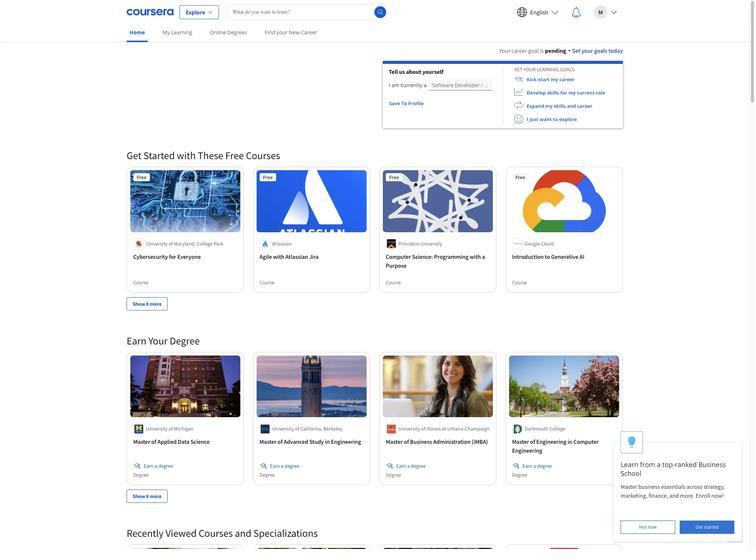 Task type: locate. For each thing, give the bounding box(es) containing it.
agile with atlassian jira
[[260, 253, 319, 260]]

in
[[325, 438, 330, 446], [568, 438, 573, 446]]

What do you want to learn? text field
[[226, 4, 389, 20]]

8 inside get started with these free courses collection element
[[146, 301, 149, 307]]

atlassian left jira at the left
[[286, 253, 308, 260]]

engineering down dartmouth
[[512, 447, 543, 455]]

and
[[567, 103, 576, 109], [670, 492, 679, 499], [235, 527, 252, 540]]

not now button
[[621, 521, 676, 534]]

my right 'expand'
[[546, 103, 553, 109]]

atlassian up the agile with atlassian jira
[[272, 240, 292, 247]]

university left illinois
[[399, 426, 420, 432]]

1 horizontal spatial with
[[273, 253, 284, 260]]

1 vertical spatial business
[[699, 460, 726, 469]]

set for set your learning goals
[[515, 66, 523, 73]]

these
[[198, 149, 223, 162]]

0 horizontal spatial set
[[515, 66, 523, 73]]

1 vertical spatial courses
[[199, 527, 233, 540]]

and inside expand my skills and career button
[[567, 103, 576, 109]]

earn a degree down the applied
[[144, 463, 173, 470]]

your for goals
[[582, 47, 593, 54]]

university of maryland, college park
[[146, 240, 223, 247]]

explore
[[560, 116, 577, 123]]

current
[[577, 89, 595, 96]]

agile
[[260, 253, 272, 260]]

4 course from the left
[[512, 279, 527, 286]]

2 course from the left
[[260, 279, 275, 286]]

kick-start my career
[[527, 76, 575, 83]]

1 course from the left
[[133, 279, 148, 286]]

more inside earn your degree collection element
[[150, 493, 162, 500]]

0 vertical spatial courses
[[246, 149, 280, 162]]

cybersecurity for everyone link
[[133, 252, 238, 261]]

with
[[177, 149, 196, 162], [273, 253, 284, 260], [470, 253, 481, 260]]

1 in from the left
[[325, 438, 330, 446]]

goals
[[595, 47, 608, 54], [560, 66, 575, 73]]

8
[[146, 301, 149, 307], [146, 493, 149, 500]]

2 degree from the left
[[285, 463, 300, 470]]

1 vertical spatial skills
[[554, 103, 566, 109]]

a inside the computer science: programming with a purpose
[[482, 253, 485, 260]]

0 vertical spatial to
[[553, 116, 558, 123]]

0 vertical spatial show 8 more
[[133, 301, 162, 307]]

and inside recently viewed courses and specializations collection element
[[235, 527, 252, 540]]

show 8 more for started
[[133, 301, 162, 307]]

career up develop skills for my current role
[[560, 76, 575, 83]]

computer inside the 'master of engineering in computer engineering'
[[574, 438, 599, 446]]

1 vertical spatial show
[[133, 493, 145, 500]]

1 horizontal spatial to
[[553, 116, 558, 123]]

show 8 more inside get started with these free courses collection element
[[133, 301, 162, 307]]

course
[[133, 279, 148, 286], [260, 279, 275, 286], [386, 279, 401, 286], [512, 279, 527, 286]]

a inside learn from a top-ranked business school
[[657, 460, 661, 469]]

2 vertical spatial your
[[524, 66, 536, 73]]

1 vertical spatial atlassian
[[286, 253, 308, 260]]

jira
[[309, 253, 319, 260]]

find
[[265, 29, 275, 36]]

0 vertical spatial more
[[150, 301, 162, 307]]

1 earn a degree from the left
[[144, 463, 173, 470]]

1 vertical spatial your
[[582, 47, 593, 54]]

career inside kick-start my career button
[[560, 76, 575, 83]]

google
[[525, 240, 540, 247]]

berkeley
[[324, 426, 342, 432]]

course down introduction at the top of page
[[512, 279, 527, 286]]

show 8 more button for your
[[127, 490, 168, 503]]

master business essentials across strategy, marketing, finance, and more. enroll now!
[[621, 483, 726, 499]]

university for master of advanced study in engineering
[[272, 426, 294, 432]]

degree for advanced
[[285, 463, 300, 470]]

2 show 8 more from the top
[[133, 493, 162, 500]]

1 horizontal spatial career
[[560, 76, 575, 83]]

1 vertical spatial and
[[670, 492, 679, 499]]

2 vertical spatial career
[[578, 103, 593, 109]]

2 horizontal spatial career
[[578, 103, 593, 109]]

2 show from the top
[[133, 493, 145, 500]]

enroll
[[696, 492, 711, 499]]

1 horizontal spatial your
[[524, 66, 536, 73]]

1 horizontal spatial business
[[699, 460, 726, 469]]

degree down master of business administration (imba)
[[411, 463, 426, 470]]

my right start
[[551, 76, 559, 83]]

get
[[127, 149, 142, 162], [696, 524, 703, 531]]

career
[[301, 29, 317, 36]]

1 horizontal spatial college
[[550, 426, 566, 432]]

with inside the computer science: programming with a purpose
[[470, 253, 481, 260]]

of for engineering
[[530, 438, 535, 446]]

my left current
[[569, 89, 576, 96]]

of for maryland,
[[169, 240, 173, 247]]

for left everyone
[[169, 253, 176, 260]]

1 horizontal spatial i
[[527, 116, 529, 123]]

0 horizontal spatial in
[[325, 438, 330, 446]]

0 vertical spatial business
[[410, 438, 432, 446]]

0 horizontal spatial to
[[545, 253, 550, 260]]

degree for master of business administration (imba)
[[386, 472, 401, 479]]

1 vertical spatial i
[[527, 116, 529, 123]]

8 for started
[[146, 301, 149, 307]]

your right 'find'
[[277, 29, 288, 36]]

google cloud
[[525, 240, 554, 247]]

business
[[410, 438, 432, 446], [699, 460, 726, 469]]

more inside get started with these free courses collection element
[[150, 301, 162, 307]]

0 vertical spatial skills
[[547, 89, 559, 96]]

essentials
[[661, 483, 686, 491]]

college left park
[[197, 240, 213, 247]]

1 vertical spatial show 8 more
[[133, 493, 162, 500]]

courses
[[246, 149, 280, 162], [199, 527, 233, 540]]

0 horizontal spatial career
[[512, 47, 527, 54]]

set right pending
[[573, 47, 581, 54]]

show inside get started with these free courses collection element
[[133, 301, 145, 307]]

show 8 more button inside get started with these free courses collection element
[[127, 297, 168, 311]]

4 earn a degree from the left
[[523, 463, 552, 470]]

0 horizontal spatial i
[[389, 82, 390, 89]]

to right want at the top right of the page
[[553, 116, 558, 123]]

earn a degree down master of business administration (imba)
[[396, 463, 426, 470]]

at
[[442, 426, 446, 432]]

college up the 'master of engineering in computer engineering'
[[550, 426, 566, 432]]

yourself
[[423, 68, 444, 75]]

0 horizontal spatial get
[[127, 149, 142, 162]]

0 vertical spatial your
[[277, 29, 288, 36]]

0 horizontal spatial your
[[277, 29, 288, 36]]

english
[[531, 8, 549, 16]]

career down current
[[578, 103, 593, 109]]

and inside master business essentials across strategy, marketing, finance, and more. enroll now!
[[670, 492, 679, 499]]

free for agile with atlassian jira
[[263, 174, 273, 181]]

graduation cap image
[[515, 75, 523, 84]]

more for your
[[150, 493, 162, 500]]

8 inside earn your degree collection element
[[146, 493, 149, 500]]

1 horizontal spatial for
[[561, 89, 568, 96]]

a
[[424, 82, 427, 89], [482, 253, 485, 260], [657, 460, 661, 469], [155, 463, 157, 470], [281, 463, 284, 470], [407, 463, 410, 470], [534, 463, 536, 470]]

show 8 more button inside earn your degree collection element
[[127, 490, 168, 503]]

introduction to generative ai link
[[512, 252, 617, 261]]

0 vertical spatial atlassian
[[272, 240, 292, 247]]

kick-
[[527, 76, 539, 83]]

0 vertical spatial set
[[573, 47, 581, 54]]

your for learning
[[524, 66, 536, 73]]

earn for master of engineering in computer engineering
[[523, 463, 533, 470]]

1 vertical spatial get
[[696, 524, 703, 531]]

expand
[[527, 103, 544, 109]]

2 show 8 more button from the top
[[127, 490, 168, 503]]

1 vertical spatial for
[[169, 253, 176, 260]]

michigan
[[174, 426, 194, 432]]

purpose
[[386, 262, 407, 269]]

across
[[687, 483, 703, 491]]

1 horizontal spatial computer
[[574, 438, 599, 446]]

am
[[392, 82, 399, 89]]

computer science: programming with a purpose link
[[386, 252, 490, 270]]

0 horizontal spatial your
[[149, 334, 168, 348]]

earn
[[127, 334, 146, 348], [144, 463, 154, 470], [270, 463, 280, 470], [396, 463, 406, 470], [523, 463, 533, 470]]

of for advanced
[[278, 438, 283, 446]]

main content
[[0, 37, 750, 549]]

course for computer science: programming with a purpose
[[386, 279, 401, 286]]

master
[[133, 438, 150, 446], [260, 438, 277, 446], [386, 438, 403, 446], [512, 438, 529, 446], [621, 483, 638, 491]]

2 vertical spatial and
[[235, 527, 252, 540]]

1 horizontal spatial get
[[696, 524, 703, 531]]

1 more from the top
[[150, 301, 162, 307]]

english button
[[511, 0, 565, 24]]

master inside the 'master of engineering in computer engineering'
[[512, 438, 529, 446]]

0 vertical spatial get
[[127, 149, 142, 162]]

0 vertical spatial show 8 more button
[[127, 297, 168, 311]]

1 vertical spatial more
[[150, 493, 162, 500]]

strategy,
[[704, 483, 725, 491]]

my
[[551, 76, 559, 83], [569, 89, 576, 96], [546, 103, 553, 109]]

goals inside set your goals today dropdown button
[[595, 47, 608, 54]]

with right agile
[[273, 253, 284, 260]]

show inside earn your degree collection element
[[133, 493, 145, 500]]

to
[[553, 116, 558, 123], [545, 253, 550, 260]]

show 8 more inside earn your degree collection element
[[133, 493, 162, 500]]

degree down the 'master of engineering in computer engineering'
[[537, 463, 552, 470]]

to inside button
[[553, 116, 558, 123]]

0 horizontal spatial computer
[[386, 253, 411, 260]]

university for cybersecurity for everyone
[[146, 240, 168, 247]]

goals up kick-start my career
[[560, 66, 575, 73]]

0 horizontal spatial college
[[197, 240, 213, 247]]

i just want to explore
[[527, 116, 577, 123]]

engineering down berkeley
[[331, 438, 361, 446]]

engineering for in
[[512, 447, 543, 455]]

and for specializations
[[235, 527, 252, 540]]

earn a degree down advanced
[[270, 463, 300, 470]]

skills down kick-start my career
[[547, 89, 559, 96]]

role
[[596, 89, 606, 96]]

your left today
[[582, 47, 593, 54]]

2 more from the top
[[150, 493, 162, 500]]

show 8 more
[[133, 301, 162, 307], [133, 493, 162, 500]]

1 show from the top
[[133, 301, 145, 307]]

0 vertical spatial and
[[567, 103, 576, 109]]

0 horizontal spatial business
[[410, 438, 432, 446]]

i for i just want to explore
[[527, 116, 529, 123]]

for inside get started with these free courses collection element
[[169, 253, 176, 260]]

skills
[[547, 89, 559, 96], [554, 103, 566, 109]]

earn a degree for applied
[[144, 463, 173, 470]]

1 horizontal spatial courses
[[246, 149, 280, 162]]

your
[[277, 29, 288, 36], [582, 47, 593, 54], [524, 66, 536, 73]]

business down illinois
[[410, 438, 432, 446]]

2 horizontal spatial and
[[670, 492, 679, 499]]

None search field
[[226, 4, 389, 20]]

viewed
[[166, 527, 197, 540]]

cybersecurity for everyone
[[133, 253, 201, 260]]

university up cybersecurity
[[146, 240, 168, 247]]

earn a degree for advanced
[[270, 463, 300, 470]]

show for get
[[133, 301, 145, 307]]

m
[[599, 8, 603, 16]]

0 vertical spatial computer
[[386, 253, 411, 260]]

3 earn a degree from the left
[[396, 463, 426, 470]]

0 vertical spatial goals
[[595, 47, 608, 54]]

course down agile
[[260, 279, 275, 286]]

master inside master business essentials across strategy, marketing, finance, and more. enroll now!
[[621, 483, 638, 491]]

degree for master of advanced study in engineering
[[260, 472, 275, 479]]

degree for master of engineering in computer engineering
[[512, 472, 528, 479]]

free for computer science: programming with a purpose
[[389, 174, 399, 181]]

1 degree from the left
[[158, 463, 173, 470]]

3 course from the left
[[386, 279, 401, 286]]

1 horizontal spatial goals
[[595, 47, 608, 54]]

college inside get started with these free courses collection element
[[197, 240, 213, 247]]

university up the applied
[[146, 426, 168, 432]]

get inside alice element
[[696, 524, 703, 531]]

i for i am currently a
[[389, 82, 390, 89]]

8 for your
[[146, 493, 149, 500]]

set inside set your goals today dropdown button
[[573, 47, 581, 54]]

i inside button
[[527, 116, 529, 123]]

degree down the applied
[[158, 463, 173, 470]]

1 horizontal spatial in
[[568, 438, 573, 446]]

get started with these free courses collection element
[[122, 137, 628, 322]]

new
[[289, 29, 300, 36]]

course down cybersecurity
[[133, 279, 148, 286]]

developer
[[455, 82, 480, 89]]

set up graduation cap icon
[[515, 66, 523, 73]]

master of engineering in computer engineering
[[512, 438, 599, 455]]

and for career
[[567, 103, 576, 109]]

illinois
[[427, 426, 441, 432]]

business up strategy,
[[699, 460, 726, 469]]

i just want to explore button
[[504, 113, 577, 126]]

alice element
[[613, 432, 743, 542]]

recently
[[127, 527, 164, 540]]

2 8 from the top
[[146, 493, 149, 500]]

1 vertical spatial show 8 more button
[[127, 490, 168, 503]]

0 vertical spatial show
[[133, 301, 145, 307]]

2 horizontal spatial with
[[470, 253, 481, 260]]

goals left today
[[595, 47, 608, 54]]

science:
[[412, 253, 433, 260]]

0 horizontal spatial and
[[235, 527, 252, 540]]

tell
[[389, 68, 398, 75]]

1 horizontal spatial set
[[573, 47, 581, 54]]

1 horizontal spatial and
[[567, 103, 576, 109]]

university up advanced
[[272, 426, 294, 432]]

3 degree from the left
[[411, 463, 426, 470]]

0 vertical spatial 8
[[146, 301, 149, 307]]

to inside get started with these free courses collection element
[[545, 253, 550, 260]]

1 vertical spatial to
[[545, 253, 550, 260]]

engineering
[[331, 438, 361, 446], [537, 438, 567, 446], [512, 447, 543, 455]]

i left just
[[527, 116, 529, 123]]

university
[[146, 240, 168, 247], [421, 240, 442, 247], [146, 426, 168, 432], [272, 426, 294, 432], [399, 426, 420, 432]]

0 vertical spatial your
[[500, 47, 511, 54]]

with left these
[[177, 149, 196, 162]]

degree for applied
[[158, 463, 173, 470]]

study
[[309, 438, 324, 446]]

1 vertical spatial 8
[[146, 493, 149, 500]]

m button
[[589, 0, 623, 24]]

computer
[[386, 253, 411, 260], [574, 438, 599, 446]]

with right programming
[[470, 253, 481, 260]]

earn a degree
[[144, 463, 173, 470], [270, 463, 300, 470], [396, 463, 426, 470], [523, 463, 552, 470]]

0 vertical spatial college
[[197, 240, 213, 247]]

2 horizontal spatial your
[[582, 47, 593, 54]]

1 vertical spatial computer
[[574, 438, 599, 446]]

set your learning goals
[[515, 66, 575, 73]]

applied
[[158, 438, 177, 446]]

for up expand my skills and career
[[561, 89, 568, 96]]

engineering down dartmouth college
[[537, 438, 567, 446]]

career left goal
[[512, 47, 527, 54]]

earn a degree for engineering
[[523, 463, 552, 470]]

1 vertical spatial set
[[515, 66, 523, 73]]

0 horizontal spatial for
[[169, 253, 176, 260]]

earn a degree down the 'master of engineering in computer engineering'
[[523, 463, 552, 470]]

2 earn a degree from the left
[[270, 463, 300, 470]]

your up kick-
[[524, 66, 536, 73]]

of inside the 'master of engineering in computer engineering'
[[530, 438, 535, 446]]

i left 'am'
[[389, 82, 390, 89]]

2 in from the left
[[568, 438, 573, 446]]

master for master of applied data science
[[133, 438, 150, 446]]

engineer
[[484, 82, 506, 89]]

1 8 from the top
[[146, 301, 149, 307]]

1 show 8 more from the top
[[133, 301, 162, 307]]

computer inside the computer science: programming with a purpose
[[386, 253, 411, 260]]

1 vertical spatial goals
[[560, 66, 575, 73]]

dartmouth college
[[525, 426, 566, 432]]

1 vertical spatial career
[[560, 76, 575, 83]]

0 vertical spatial i
[[389, 82, 390, 89]]

course down "purpose"
[[386, 279, 401, 286]]

4 degree from the left
[[537, 463, 552, 470]]

now
[[648, 524, 657, 531]]

college inside earn your degree collection element
[[550, 426, 566, 432]]

1 show 8 more button from the top
[[127, 297, 168, 311]]

administration
[[433, 438, 471, 446]]

0 vertical spatial for
[[561, 89, 568, 96]]

i am currently a
[[389, 82, 427, 89]]

skills down develop skills for my current role button
[[554, 103, 566, 109]]

of inside get started with these free courses collection element
[[169, 240, 173, 247]]

of for illinois
[[421, 426, 426, 432]]

your inside dropdown button
[[582, 47, 593, 54]]

2 vertical spatial my
[[546, 103, 553, 109]]

for
[[561, 89, 568, 96], [169, 253, 176, 260]]

to down cloud
[[545, 253, 550, 260]]

degree down advanced
[[285, 463, 300, 470]]

set for set your goals today
[[573, 47, 581, 54]]

dartmouth
[[525, 426, 549, 432]]

earn for master of advanced study in engineering
[[270, 463, 280, 470]]

career inside expand my skills and career button
[[578, 103, 593, 109]]

1 vertical spatial college
[[550, 426, 566, 432]]



Task type: vqa. For each thing, say whether or not it's contained in the screenshot.


Task type: describe. For each thing, give the bounding box(es) containing it.
master of business administration (imba) link
[[386, 438, 490, 446]]

free for cybersecurity for everyone
[[137, 174, 147, 181]]

my learning link
[[160, 24, 195, 41]]

master for master of engineering in computer engineering
[[512, 438, 529, 446]]

university of michigan
[[146, 426, 194, 432]]

0 horizontal spatial with
[[177, 149, 196, 162]]

in inside the 'master of engineering in computer engineering'
[[568, 438, 573, 446]]

online degrees link
[[207, 24, 250, 41]]

of for california,
[[295, 426, 299, 432]]

agile with atlassian jira link
[[260, 252, 364, 261]]

master for master of advanced study in engineering
[[260, 438, 277, 446]]

princeton university
[[399, 240, 442, 247]]

university for master of business administration (imba)
[[399, 426, 420, 432]]

recently viewed courses and specializations collection element
[[122, 515, 628, 549]]

data
[[178, 438, 189, 446]]

coursera image
[[127, 6, 174, 18]]

today
[[609, 47, 623, 54]]

started
[[704, 524, 719, 531]]

earn for master of applied data science
[[144, 463, 154, 470]]

develop
[[527, 89, 546, 96]]

free for introduction to generative ai
[[516, 174, 526, 181]]

urbana-
[[447, 426, 465, 432]]

find your new career link
[[262, 24, 320, 41]]

about
[[406, 68, 422, 75]]

save
[[389, 100, 400, 107]]

learn from a top-ranked business school
[[621, 460, 726, 478]]

university for master of applied data science
[[146, 426, 168, 432]]

1 vertical spatial your
[[149, 334, 168, 348]]

0 vertical spatial my
[[551, 76, 559, 83]]

kick-start my career button
[[504, 73, 575, 86]]

degrees
[[227, 29, 247, 36]]

home link
[[127, 24, 148, 42]]

school
[[621, 469, 642, 478]]

programming
[[434, 253, 469, 260]]

california,
[[300, 426, 323, 432]]

home
[[130, 29, 145, 36]]

goal
[[528, 47, 539, 54]]

master for master business essentials across strategy, marketing, finance, and more. enroll now!
[[621, 483, 638, 491]]

earn your degree
[[127, 334, 200, 348]]

learn
[[621, 460, 639, 469]]

explore
[[186, 8, 205, 16]]

degree for business
[[411, 463, 426, 470]]

business inside learn from a top-ranked business school
[[699, 460, 726, 469]]

champaign
[[465, 426, 490, 432]]

of for applied
[[151, 438, 156, 446]]

ai
[[580, 253, 585, 260]]

my
[[163, 29, 170, 36]]

1 horizontal spatial your
[[500, 47, 511, 54]]

expand my skills and career button
[[504, 99, 593, 113]]

(imba)
[[472, 438, 488, 446]]

more.
[[680, 492, 695, 499]]

for inside button
[[561, 89, 568, 96]]

master of applied data science link
[[133, 438, 238, 446]]

online
[[210, 29, 226, 36]]

princeton
[[399, 240, 420, 247]]

of for business
[[404, 438, 409, 446]]

computer science: programming with a purpose
[[386, 253, 485, 269]]

show for earn
[[133, 493, 145, 500]]

in inside master of advanced study in engineering link
[[325, 438, 330, 446]]

develop skills for my current role button
[[504, 86, 606, 99]]

start
[[539, 76, 550, 83]]

course for cybersecurity for everyone
[[133, 279, 148, 286]]

0 vertical spatial career
[[512, 47, 527, 54]]

course for agile with atlassian jira
[[260, 279, 275, 286]]

master for master of business administration (imba)
[[386, 438, 403, 446]]

cloud
[[541, 240, 554, 247]]

set your goals today button
[[569, 46, 623, 55]]

park
[[214, 240, 223, 247]]

engineering for study
[[331, 438, 361, 446]]

now!
[[712, 492, 724, 499]]

just
[[530, 116, 539, 123]]

master of business administration (imba)
[[386, 438, 488, 446]]

repeat image
[[515, 102, 523, 110]]

get for get started
[[696, 524, 703, 531]]

specializations
[[254, 527, 318, 540]]

show 8 more for your
[[133, 493, 162, 500]]

business inside earn your degree collection element
[[410, 438, 432, 446]]

/
[[481, 82, 483, 89]]

earn a degree for business
[[396, 463, 426, 470]]

degree for master of applied data science
[[133, 472, 149, 479]]

degree for engineering
[[537, 463, 552, 470]]

is
[[540, 47, 544, 54]]

course for introduction to generative ai
[[512, 279, 527, 286]]

tell us about yourself
[[389, 68, 444, 75]]

to
[[402, 100, 407, 107]]

help center image
[[731, 530, 740, 539]]

get started with these free courses
[[127, 149, 280, 162]]

smile image
[[515, 115, 523, 124]]

top-
[[663, 460, 675, 469]]

learning
[[171, 29, 192, 36]]

1 vertical spatial my
[[569, 89, 576, 96]]

learning
[[537, 66, 559, 73]]

master of engineering in computer engineering link
[[512, 438, 617, 455]]

introduction
[[512, 253, 544, 260]]

of for michigan
[[169, 426, 173, 432]]

0 horizontal spatial courses
[[199, 527, 233, 540]]

more for started
[[150, 301, 162, 307]]

online degrees
[[210, 29, 247, 36]]

business
[[639, 483, 660, 491]]

currently
[[401, 82, 423, 89]]

develop skills for my current role
[[527, 89, 606, 96]]

generative
[[551, 253, 579, 260]]

software developer / engineer
[[432, 82, 506, 89]]

recently viewed courses and specializations
[[127, 527, 318, 540]]

your for new
[[277, 29, 288, 36]]

master of applied data science
[[133, 438, 210, 446]]

line chart image
[[515, 88, 523, 97]]

get for get started with these free courses
[[127, 149, 142, 162]]

university up science:
[[421, 240, 442, 247]]

show 8 more button for started
[[127, 297, 168, 311]]

main content containing get started with these free courses
[[0, 37, 750, 549]]

everyone
[[177, 253, 201, 260]]

master of advanced study in engineering link
[[260, 438, 364, 446]]

master of advanced study in engineering
[[260, 438, 361, 446]]

not now
[[640, 524, 657, 531]]

university of illinois at urbana-champaign
[[399, 426, 490, 432]]

earn your degree collection element
[[122, 322, 628, 515]]

lightbulb tip image
[[628, 436, 636, 449]]

0 horizontal spatial goals
[[560, 66, 575, 73]]

explore button
[[180, 5, 219, 19]]

earn for master of business administration (imba)
[[396, 463, 406, 470]]

set your goals today
[[573, 47, 623, 54]]

get started link
[[680, 521, 735, 534]]

cybersecurity
[[133, 253, 168, 260]]



